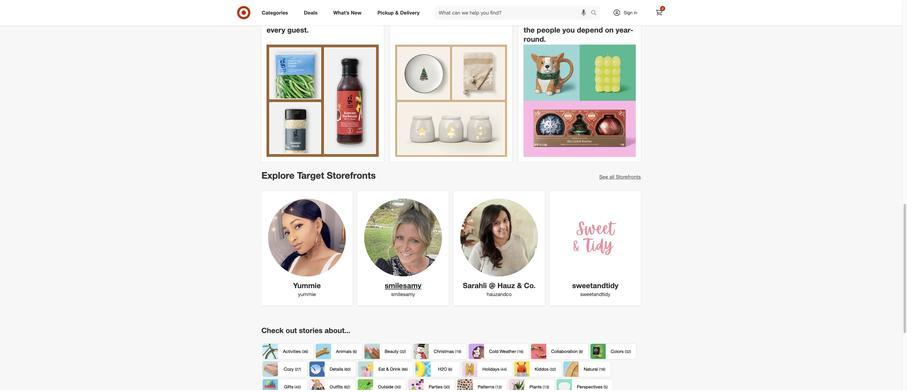 Task type: locate. For each thing, give the bounding box(es) containing it.
) right weather
[[523, 349, 524, 354]]

1 horizontal spatial november
[[485, 6, 502, 11]]

10 up year-
[[632, 6, 636, 11]]

on down delivery
[[418, 16, 427, 25]]

(
[[302, 349, 303, 354], [353, 349, 354, 354], [400, 349, 401, 354], [455, 349, 456, 354], [518, 349, 519, 354], [579, 349, 580, 354], [625, 349, 626, 354], [295, 367, 296, 372], [345, 367, 346, 372], [402, 367, 403, 372], [448, 367, 449, 372], [501, 367, 502, 372], [550, 367, 551, 372], [599, 367, 600, 372], [295, 385, 296, 389], [344, 385, 345, 389], [395, 385, 396, 389], [444, 385, 445, 389], [496, 385, 497, 389], [543, 385, 544, 389], [604, 385, 605, 389]]

collaboration ( 8 )
[[552, 349, 583, 354]]

) right perspectives
[[607, 385, 608, 389]]

0 horizontal spatial november
[[356, 6, 374, 11]]

( inside outfits ( 62 )
[[344, 385, 345, 389]]

beauty
[[385, 349, 399, 354]]

sarahli
[[463, 281, 487, 290]]

) inside activities ( 36 )
[[307, 349, 308, 354]]

( for beauty
[[400, 349, 401, 354]]

) right the natural
[[605, 367, 606, 372]]

on down "thanks"
[[605, 25, 614, 34]]

) right outfits
[[349, 385, 350, 389]]

0 vertical spatial sweetandtidy
[[573, 281, 619, 290]]

16 right the natural
[[600, 367, 605, 372]]

62
[[345, 385, 349, 389]]

( right beauty
[[400, 349, 401, 354]]

( inside animals ( 6 )
[[353, 349, 354, 354]]

44
[[502, 367, 506, 372]]

32 inside the kiddos ( 32 )
[[551, 367, 555, 372]]

yummie yummie
[[293, 281, 321, 297]]

2 30 from the left
[[445, 385, 449, 389]]

( right perspectives
[[604, 385, 605, 389]]

say
[[578, 16, 590, 25]]

) for christmas
[[461, 349, 462, 354]]

13
[[375, 6, 379, 11], [497, 385, 501, 389], [544, 385, 548, 389]]

parties ( 30 )
[[429, 384, 450, 389]]

) right 'outside' at the left bottom of the page
[[400, 385, 401, 389]]

1 horizontal spatial storefronts
[[616, 174, 641, 180]]

( right parties
[[444, 385, 445, 389]]

)
[[307, 349, 308, 354], [356, 349, 357, 354], [405, 349, 406, 354], [461, 349, 462, 354], [523, 349, 524, 354], [582, 349, 583, 354], [630, 349, 631, 354], [300, 367, 301, 372], [350, 367, 351, 372], [407, 367, 408, 372], [452, 367, 453, 372], [506, 367, 507, 372], [555, 367, 556, 372], [605, 367, 606, 372], [300, 385, 301, 389], [349, 385, 350, 389], [400, 385, 401, 389], [449, 385, 450, 389], [501, 385, 502, 389], [548, 385, 550, 389], [607, 385, 608, 389]]

( right h2o
[[448, 367, 449, 372]]

you
[[563, 25, 575, 34]]

0 horizontal spatial the
[[429, 16, 440, 25]]

impress
[[344, 16, 371, 25]]

0 horizontal spatial 16
[[519, 349, 523, 354]]

32 inside beauty ( 32 )
[[401, 349, 405, 354]]

) for outfits
[[349, 385, 350, 389]]

32 for beauty
[[401, 349, 405, 354]]

h2o ( 6 )
[[438, 366, 453, 372]]

1 vertical spatial 16
[[600, 367, 605, 372]]

november up "thanks"
[[613, 6, 631, 11]]

storefronts
[[327, 170, 376, 181], [616, 174, 641, 180]]

1 vertical spatial 6
[[449, 367, 452, 372]]

h2o
[[438, 366, 447, 372]]

to down "what's"
[[335, 16, 342, 25]]

to up "you"
[[569, 16, 576, 25]]

( inside eat & drink ( 66 )
[[402, 367, 403, 372]]

) right the drink
[[407, 367, 408, 372]]

0 vertical spatial smilesamy
[[385, 281, 422, 290]]

get in on the gingerbread trend.
[[395, 16, 506, 25]]

30 right parties
[[445, 385, 449, 389]]

What can we help you find? suggestions appear below search field
[[435, 6, 593, 20]]

2 horizontal spatial &
[[517, 281, 522, 290]]

( for collaboration
[[579, 349, 580, 354]]

) inside eat & drink ( 66 )
[[407, 367, 408, 372]]

) inside "parties ( 30 )"
[[449, 385, 450, 389]]

6 inside animals ( 6 )
[[354, 349, 356, 354]]

thanksgiving sides to impress every guest. image
[[267, 45, 379, 157]]

) inside perspectives ( 5 )
[[607, 385, 608, 389]]

patterns
[[478, 384, 495, 389]]

) right beauty
[[405, 349, 406, 354]]

november
[[356, 6, 374, 11], [485, 6, 502, 11], [613, 6, 631, 11]]

) for holidays
[[506, 367, 507, 372]]

1 vertical spatial sweetandtidy
[[581, 291, 611, 297]]

32 right beauty
[[401, 349, 405, 354]]

2 horizontal spatial 13
[[544, 385, 548, 389]]

( right patterns
[[496, 385, 497, 389]]

1 november 10 from the left
[[485, 6, 508, 11]]

16 right weather
[[519, 349, 523, 354]]

1 horizontal spatial 6
[[449, 367, 452, 372]]

32 inside colors ( 32 )
[[626, 349, 630, 354]]

) inside christmas ( 19 )
[[461, 349, 462, 354]]

( inside natural ( 16 )
[[599, 367, 600, 372]]

) for kiddos
[[555, 367, 556, 372]]

( right the plants at the bottom right of page
[[543, 385, 544, 389]]

( right details
[[345, 367, 346, 372]]

) right parties
[[449, 385, 450, 389]]

) inside the holidays ( 44 )
[[506, 367, 507, 372]]

30 right 'outside' at the left bottom of the page
[[396, 385, 400, 389]]

the left gingerbread
[[429, 16, 440, 25]]

0 vertical spatial &
[[395, 9, 399, 16]]

november up impress
[[356, 6, 374, 11]]

( inside collaboration ( 8 )
[[579, 349, 580, 354]]

( inside the holidays ( 44 )
[[501, 367, 502, 372]]

) for beauty
[[405, 349, 406, 354]]

( inside gifts ( 45 )
[[295, 385, 296, 389]]

( right 'outside' at the left bottom of the page
[[395, 385, 396, 389]]

parties
[[429, 384, 443, 389]]

1 horizontal spatial 10
[[632, 6, 636, 11]]

( right the natural
[[599, 367, 600, 372]]

13 right patterns
[[497, 385, 501, 389]]

( inside details ( 60 )
[[345, 367, 346, 372]]

( inside the kiddos ( 32 )
[[550, 367, 551, 372]]

( inside "parties ( 30 )"
[[444, 385, 445, 389]]

32 right kiddos
[[551, 367, 555, 372]]

) for perspectives
[[607, 385, 608, 389]]

yummie
[[298, 291, 316, 297]]

profile image for creator image for smilesamy
[[364, 199, 442, 277]]

32 for colors
[[626, 349, 630, 354]]

animals ( 6 )
[[336, 349, 357, 354]]

) right christmas
[[461, 349, 462, 354]]

16 inside cold weather ( 16 )
[[519, 349, 523, 354]]

) for plants
[[548, 385, 550, 389]]

1 november from the left
[[356, 6, 374, 11]]

2 horizontal spatial november
[[613, 6, 631, 11]]

0 horizontal spatial 30
[[396, 385, 400, 389]]

& right eat
[[386, 366, 389, 372]]

( right weather
[[518, 349, 519, 354]]

1 30 from the left
[[396, 385, 400, 389]]

) inside patterns ( 13 )
[[501, 385, 502, 389]]

( inside colors ( 32 )
[[625, 349, 626, 354]]

ideas
[[267, 6, 276, 11]]

gifts
[[284, 384, 294, 389]]

) inside outfits ( 62 )
[[349, 385, 350, 389]]

) inside colors ( 32 )
[[630, 349, 631, 354]]

simple ways to say "thanks" to the people you depend on year-round. image
[[524, 45, 636, 157]]

) inside details ( 60 )
[[350, 367, 351, 372]]

) for gifts
[[300, 385, 301, 389]]

0 vertical spatial 16
[[519, 349, 523, 354]]

( inside outside ( 30 )
[[395, 385, 396, 389]]

0 vertical spatial 6
[[354, 349, 356, 354]]

1 vertical spatial smilesamy
[[391, 291, 415, 297]]

) right colors
[[630, 349, 631, 354]]

0 horizontal spatial &
[[386, 366, 389, 372]]

to inside thanksgiving sides to impress every guest.
[[335, 16, 342, 25]]

1 vertical spatial &
[[517, 281, 522, 290]]

( right cozy
[[295, 367, 296, 372]]

30 for parties
[[445, 385, 449, 389]]

& for eat & drink ( 66 )
[[386, 366, 389, 372]]

& up get
[[395, 9, 399, 16]]

plants
[[530, 384, 542, 389]]

guest.
[[288, 25, 309, 34]]

( inside plants ( 13 )
[[543, 385, 544, 389]]

in for sign
[[634, 10, 638, 15]]

cozy ( 27 )
[[284, 366, 301, 372]]

1 horizontal spatial the
[[524, 25, 535, 34]]

&
[[395, 9, 399, 16], [517, 281, 522, 290], [386, 366, 389, 372]]

in down delivery
[[410, 16, 416, 25]]

10
[[503, 6, 508, 11], [632, 6, 636, 11]]

) right h2o
[[452, 367, 453, 372]]

1 horizontal spatial &
[[395, 9, 399, 16]]

( right animals
[[353, 349, 354, 354]]

search
[[588, 10, 604, 16]]

4 profile image for creator image from the left
[[557, 199, 635, 277]]

activities
[[283, 349, 301, 354]]

( right holidays
[[501, 367, 502, 372]]

3 profile image for creator image from the left
[[461, 199, 538, 277]]

) right "collaboration"
[[582, 349, 583, 354]]

( inside perspectives ( 5 )
[[604, 385, 605, 389]]

( right 'gifts' on the left bottom
[[295, 385, 296, 389]]

13 inside patterns ( 13 )
[[497, 385, 501, 389]]

) right cozy
[[300, 367, 301, 372]]

32
[[401, 349, 405, 354], [626, 349, 630, 354], [551, 367, 555, 372]]

sides
[[315, 16, 333, 25]]

( inside cold weather ( 16 )
[[518, 349, 519, 354]]

to down the sign
[[624, 16, 631, 25]]

1 horizontal spatial november 10
[[613, 6, 636, 11]]

( right the drink
[[402, 367, 403, 372]]

) right the plants at the bottom right of page
[[548, 385, 550, 389]]

10 up 'trend.'
[[503, 6, 508, 11]]

november 10 up year-
[[613, 6, 636, 11]]

see
[[600, 174, 608, 180]]

) inside h2o ( 6 )
[[452, 367, 453, 372]]

6 inside h2o ( 6 )
[[449, 367, 452, 372]]

6 right animals
[[354, 349, 356, 354]]

) right holidays
[[506, 367, 507, 372]]

( inside cozy ( 27 )
[[295, 367, 296, 372]]

( right colors
[[625, 349, 626, 354]]

) right patterns
[[501, 385, 502, 389]]

1 horizontal spatial on
[[605, 25, 614, 34]]

60
[[346, 367, 350, 372]]

) inside plants ( 13 )
[[548, 385, 550, 389]]

) right kiddos
[[555, 367, 556, 372]]

0 horizontal spatial storefronts
[[327, 170, 376, 181]]

0 horizontal spatial november 10
[[485, 6, 508, 11]]

) inside natural ( 16 )
[[605, 367, 606, 372]]

0 horizontal spatial to
[[335, 16, 342, 25]]

( for gifts
[[295, 385, 296, 389]]

( for activities
[[302, 349, 303, 354]]

holidays
[[483, 366, 500, 372]]

the inside simple ways to say "thanks" to the people you depend on year- round.
[[524, 25, 535, 34]]

16
[[519, 349, 523, 354], [600, 367, 605, 372]]

1 horizontal spatial 13
[[497, 385, 501, 389]]

profile image for creator image for yummie
[[268, 199, 346, 277]]

0 horizontal spatial 32
[[401, 349, 405, 354]]

sweetandtidy
[[573, 281, 619, 290], [581, 291, 611, 297]]

( for outfits
[[344, 385, 345, 389]]

( for outside
[[395, 385, 396, 389]]

november up 'trend.'
[[485, 6, 502, 11]]

2 horizontal spatial 32
[[626, 349, 630, 354]]

) inside animals ( 6 )
[[356, 349, 357, 354]]

( inside christmas ( 19 )
[[455, 349, 456, 354]]

pickup
[[378, 9, 394, 16]]

2 vertical spatial &
[[386, 366, 389, 372]]

& inside pickup & delivery link
[[395, 9, 399, 16]]

2 november 10 from the left
[[613, 6, 636, 11]]

13 right 'new' on the left top
[[375, 6, 379, 11]]

november 10 up 'trend.'
[[485, 6, 508, 11]]

( right christmas
[[455, 349, 456, 354]]

patterns ( 13 )
[[478, 384, 502, 389]]

in right the sign
[[634, 10, 638, 15]]

simple
[[524, 16, 548, 25]]

profile image for creator image
[[268, 199, 346, 277], [364, 199, 442, 277], [461, 199, 538, 277], [557, 199, 635, 277]]

sweetandtidy sweetandtidy
[[573, 281, 619, 297]]

27
[[296, 367, 300, 372]]

( inside activities ( 36 )
[[302, 349, 303, 354]]

depend
[[577, 25, 603, 34]]

2 profile image for creator image from the left
[[364, 199, 442, 277]]

) inside collaboration ( 8 )
[[582, 349, 583, 354]]

32 right colors
[[626, 349, 630, 354]]

0 horizontal spatial on
[[418, 16, 427, 25]]

ways
[[550, 16, 567, 25]]

2 to from the left
[[569, 16, 576, 25]]

( right outfits
[[344, 385, 345, 389]]

get
[[395, 16, 408, 25]]

@
[[489, 281, 496, 290]]

) inside gifts ( 45 )
[[300, 385, 301, 389]]

0 horizontal spatial in
[[410, 16, 416, 25]]

( right kiddos
[[550, 367, 551, 372]]

sweetandtidy inside sweetandtidy sweetandtidy
[[581, 291, 611, 297]]

stories
[[299, 326, 323, 335]]

) right animals
[[356, 349, 357, 354]]

1 horizontal spatial to
[[569, 16, 576, 25]]

) right "activities"
[[307, 349, 308, 354]]

) right 'gifts' on the left bottom
[[300, 385, 301, 389]]

13 right the plants at the bottom right of page
[[544, 385, 548, 389]]

deals
[[304, 9, 318, 16]]

1 to from the left
[[335, 16, 342, 25]]

profile image for creator image for sweetandtidy
[[557, 199, 635, 277]]

) inside cozy ( 27 )
[[300, 367, 301, 372]]

( for patterns
[[496, 385, 497, 389]]

1 horizontal spatial 30
[[445, 385, 449, 389]]

the up round.
[[524, 25, 535, 34]]

1 horizontal spatial 16
[[600, 367, 605, 372]]

13 inside plants ( 13 )
[[544, 385, 548, 389]]

30 for outside
[[396, 385, 400, 389]]

outside
[[378, 384, 394, 389]]

( inside beauty ( 32 )
[[400, 349, 401, 354]]

storefronts for explore target storefronts
[[327, 170, 376, 181]]

2 november from the left
[[485, 6, 502, 11]]

( for kiddos
[[550, 367, 551, 372]]

30 inside "parties ( 30 )"
[[445, 385, 449, 389]]

( inside h2o ( 6 )
[[448, 367, 449, 372]]

) inside beauty ( 32 )
[[405, 349, 406, 354]]

1 profile image for creator image from the left
[[268, 199, 346, 277]]

smilesamy smilesamy
[[385, 281, 422, 297]]

eat
[[379, 366, 385, 372]]

& left co.
[[517, 281, 522, 290]]

( right "activities"
[[302, 349, 303, 354]]

yummie
[[293, 281, 321, 290]]

beauty ( 32 )
[[385, 349, 406, 354]]

) inside the kiddos ( 32 )
[[555, 367, 556, 372]]

0 horizontal spatial 6
[[354, 349, 356, 354]]

0 vertical spatial in
[[634, 10, 638, 15]]

( right "collaboration"
[[579, 349, 580, 354]]

smilesamy
[[385, 281, 422, 290], [391, 291, 415, 297]]

1 vertical spatial in
[[410, 16, 416, 25]]

) for colors
[[630, 349, 631, 354]]

2 link
[[653, 6, 667, 20]]

what's new
[[334, 9, 362, 16]]

1 horizontal spatial in
[[634, 10, 638, 15]]

collaboration
[[552, 349, 578, 354]]

6 right h2o
[[449, 367, 452, 372]]

1 horizontal spatial 32
[[551, 367, 555, 372]]

2 horizontal spatial to
[[624, 16, 631, 25]]

) inside outside ( 30 )
[[400, 385, 401, 389]]

30 inside outside ( 30 )
[[396, 385, 400, 389]]

( inside patterns ( 13 )
[[496, 385, 497, 389]]

5
[[605, 385, 607, 389]]

november 10
[[485, 6, 508, 11], [613, 6, 636, 11]]

3 november from the left
[[613, 6, 631, 11]]

activities ( 36 )
[[283, 349, 308, 354]]

0 horizontal spatial 10
[[503, 6, 508, 11]]

on
[[418, 16, 427, 25], [605, 25, 614, 34]]

) right details
[[350, 367, 351, 372]]

30
[[396, 385, 400, 389], [445, 385, 449, 389]]



Task type: vqa. For each thing, say whether or not it's contained in the screenshot.


Task type: describe. For each thing, give the bounding box(es) containing it.
13 for plants
[[544, 385, 548, 389]]

( for h2o
[[448, 367, 449, 372]]

) for activities
[[307, 349, 308, 354]]

new
[[351, 9, 362, 16]]

what's
[[334, 9, 350, 16]]

) for parties
[[449, 385, 450, 389]]

6 for animals
[[354, 349, 356, 354]]

explore
[[262, 170, 295, 181]]

& inside sarahli @ hauz & co. hauzandco
[[517, 281, 522, 290]]

) for details
[[350, 367, 351, 372]]

plants ( 13 )
[[530, 384, 550, 389]]

13 for patterns
[[497, 385, 501, 389]]

details ( 60 )
[[330, 366, 351, 372]]

what's new link
[[328, 6, 370, 20]]

christmas ( 19 )
[[434, 349, 462, 354]]

about...
[[325, 326, 351, 335]]

2 10 from the left
[[632, 6, 636, 11]]

( for christmas
[[455, 349, 456, 354]]

deals link
[[299, 6, 326, 20]]

every
[[267, 25, 286, 34]]

perspectives ( 5 )
[[577, 384, 608, 389]]

sign in
[[624, 10, 638, 15]]

out
[[286, 326, 297, 335]]

( for natural
[[599, 367, 600, 372]]

categories
[[262, 9, 288, 16]]

( for holidays
[[501, 367, 502, 372]]

hauz
[[498, 281, 515, 290]]

32 for kiddos
[[551, 367, 555, 372]]

see all storefronts link
[[600, 173, 641, 181]]

animals
[[336, 349, 352, 354]]

& for pickup & delivery
[[395, 9, 399, 16]]

outside ( 30 )
[[378, 384, 401, 389]]

smilesamy inside smilesamy smilesamy
[[391, 291, 415, 297]]

( for details
[[345, 367, 346, 372]]

november for get in on the gingerbread trend.
[[485, 6, 502, 11]]

christmas
[[434, 349, 454, 354]]

45
[[296, 385, 300, 389]]

storefronts for see all storefronts
[[616, 174, 641, 180]]

) for outside
[[400, 385, 401, 389]]

get in on the gingerbread trend. image
[[395, 45, 508, 157]]

eat & drink ( 66 )
[[379, 366, 408, 372]]

details
[[330, 366, 343, 372]]

co.
[[524, 281, 536, 290]]

november for thanksgiving sides to impress every guest.
[[356, 6, 374, 11]]

( for parties
[[444, 385, 445, 389]]

) for h2o
[[452, 367, 453, 372]]

1 10 from the left
[[503, 6, 508, 11]]

) for animals
[[356, 349, 357, 354]]

on inside simple ways to say "thanks" to the people you depend on year- round.
[[605, 25, 614, 34]]

check
[[262, 326, 284, 335]]

to for say
[[569, 16, 576, 25]]

see all storefronts
[[600, 174, 641, 180]]

66
[[403, 367, 407, 372]]

in for get
[[410, 16, 416, 25]]

colors
[[611, 349, 624, 354]]

holidays ( 44 )
[[483, 366, 507, 372]]

cold weather ( 16 )
[[489, 349, 524, 354]]

sarahli @ hauz & co. hauzandco
[[463, 281, 536, 297]]

year-
[[616, 25, 634, 34]]

profile image for creator image for sarahli
[[461, 199, 538, 277]]

19
[[456, 349, 461, 354]]

) for patterns
[[501, 385, 502, 389]]

natural ( 16 )
[[584, 366, 606, 372]]

check out stories about...
[[262, 326, 351, 335]]

november 13
[[356, 6, 379, 11]]

outfits
[[330, 384, 343, 389]]

( for colors
[[625, 349, 626, 354]]

kiddos
[[535, 366, 549, 372]]

( for cozy
[[295, 367, 296, 372]]

gingerbread
[[442, 16, 484, 25]]

) inside cold weather ( 16 )
[[523, 349, 524, 354]]

cozy
[[284, 366, 294, 372]]

2
[[662, 7, 664, 10]]

perspectives
[[577, 384, 603, 389]]

kiddos ( 32 )
[[535, 366, 556, 372]]

natural
[[584, 366, 598, 372]]

target
[[297, 170, 324, 181]]

colors ( 32 )
[[611, 349, 631, 354]]

explore target storefronts
[[262, 170, 376, 181]]

"thanks"
[[592, 16, 622, 25]]

( for animals
[[353, 349, 354, 354]]

) for cozy
[[300, 367, 301, 372]]

( for perspectives
[[604, 385, 605, 389]]

16 inside natural ( 16 )
[[600, 367, 605, 372]]

trend.
[[486, 16, 506, 25]]

) for collaboration
[[582, 349, 583, 354]]

round.
[[524, 34, 546, 43]]

trends
[[395, 6, 407, 11]]

36
[[303, 349, 307, 354]]

delivery
[[400, 9, 420, 16]]

8
[[580, 349, 582, 354]]

thanksgiving
[[267, 16, 313, 25]]

pickup & delivery link
[[372, 6, 428, 20]]

cold
[[489, 349, 499, 354]]

sign
[[624, 10, 633, 15]]

gifts ( 45 )
[[284, 384, 301, 389]]

drink
[[390, 366, 401, 372]]

weather
[[500, 349, 516, 354]]

( for plants
[[543, 385, 544, 389]]

thanksgiving sides to impress every guest.
[[267, 16, 371, 34]]

6 for h2o
[[449, 367, 452, 372]]

search button
[[588, 6, 604, 21]]

to for impress
[[335, 16, 342, 25]]

hauzandco
[[487, 291, 512, 297]]

) for natural
[[605, 367, 606, 372]]

3 to from the left
[[624, 16, 631, 25]]

pickup & delivery
[[378, 9, 420, 16]]

sign in link
[[608, 6, 648, 20]]

categories link
[[257, 6, 296, 20]]

0 horizontal spatial 13
[[375, 6, 379, 11]]

all
[[610, 174, 615, 180]]



